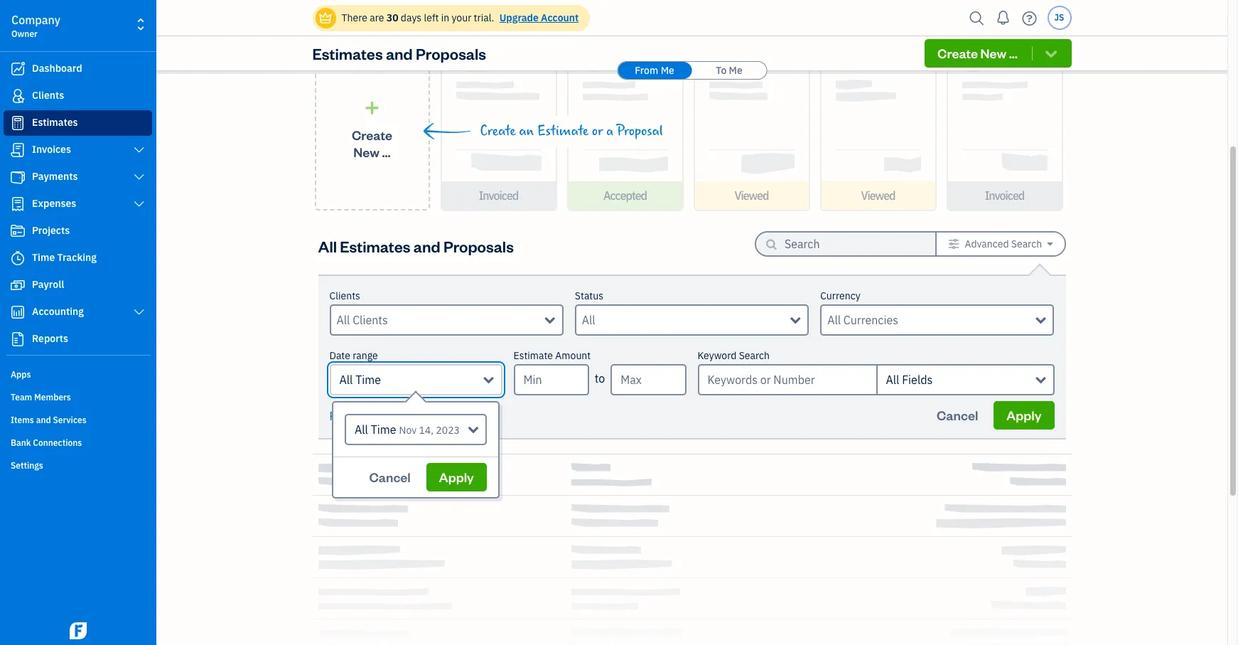Task type: vqa. For each thing, say whether or not it's contained in the screenshot.
the top Estimates
yes



Task type: locate. For each thing, give the bounding box(es) containing it.
create new … down plus image
[[352, 126, 393, 160]]

team
[[11, 392, 32, 403]]

payments
[[32, 170, 78, 183]]

1 vertical spatial time
[[356, 373, 381, 387]]

estimates for estimates
[[32, 116, 78, 129]]

settings link
[[4, 454, 152, 476]]

chevron large down image for accounting
[[133, 307, 146, 318]]

apply for the left apply button
[[439, 469, 474, 485]]

1 vertical spatial proposals
[[444, 236, 514, 256]]

search for keyword search
[[739, 349, 770, 362]]

1 vertical spatial estimates
[[32, 116, 78, 129]]

1 vertical spatial and
[[414, 236, 441, 256]]

0 vertical spatial new
[[981, 45, 1007, 61]]

time down range
[[356, 373, 381, 387]]

0 vertical spatial apply button
[[994, 401, 1055, 430]]

1 vertical spatial estimate
[[514, 349, 553, 362]]

1 horizontal spatial create
[[480, 123, 516, 139]]

1 invoiced from the left
[[479, 188, 519, 203]]

chevron large down image inside payments link
[[133, 171, 146, 183]]

2 vertical spatial time
[[371, 422, 397, 437]]

chevron large down image
[[133, 144, 146, 156], [133, 171, 146, 183], [133, 307, 146, 318]]

estimate up estimate amount minimum text box
[[514, 349, 553, 362]]

1 chevron large down image from the top
[[133, 144, 146, 156]]

all inside date range field
[[355, 422, 368, 437]]

upgrade account link
[[497, 11, 579, 24]]

me right to
[[729, 64, 743, 77]]

0 vertical spatial …
[[1010, 45, 1018, 61]]

0 horizontal spatial …
[[382, 143, 391, 160]]

clients down dashboard
[[32, 89, 64, 102]]

dashboard link
[[4, 56, 152, 82]]

apply down 2023
[[439, 469, 474, 485]]

clients up date
[[330, 289, 360, 302]]

expense image
[[9, 197, 26, 211]]

1 horizontal spatial me
[[729, 64, 743, 77]]

to
[[595, 371, 605, 385]]

1 vertical spatial clients
[[330, 289, 360, 302]]

Search text field
[[785, 233, 913, 255]]

trial.
[[474, 11, 495, 24]]

0 horizontal spatial me
[[661, 64, 675, 77]]

caretdown image
[[1048, 238, 1054, 250]]

report image
[[9, 332, 26, 346]]

cancel button
[[925, 401, 992, 430], [357, 463, 424, 491]]

new down plus image
[[354, 143, 380, 160]]

settings
[[11, 460, 43, 471]]

0 horizontal spatial create new … button
[[315, 50, 430, 211]]

0 horizontal spatial create new …
[[352, 126, 393, 160]]

search image
[[966, 7, 989, 29]]

time inside date range field
[[371, 422, 397, 437]]

me right from
[[661, 64, 675, 77]]

and inside main element
[[36, 415, 51, 425]]

0 horizontal spatial cancel button
[[357, 463, 424, 491]]

invoiced
[[479, 188, 519, 203], [986, 188, 1025, 203]]

estimate image
[[9, 116, 26, 130]]

1 vertical spatial cancel button
[[357, 463, 424, 491]]

notifications image
[[992, 4, 1015, 32]]

a
[[607, 123, 614, 139]]

estimates inside main element
[[32, 116, 78, 129]]

create an estimate or a proposal
[[480, 123, 663, 139]]

estimate left or
[[538, 123, 589, 139]]

time
[[32, 251, 55, 264], [356, 373, 381, 387], [371, 422, 397, 437]]

payroll
[[32, 278, 64, 291]]

time inside dropdown button
[[356, 373, 381, 387]]

0 horizontal spatial create
[[352, 126, 393, 143]]

search right keyword
[[739, 349, 770, 362]]

cancel button down nov
[[357, 463, 424, 491]]

search inside dropdown button
[[1012, 238, 1043, 250]]

0 horizontal spatial apply
[[439, 469, 474, 485]]

company owner
[[11, 13, 60, 39]]

create
[[938, 45, 979, 61], [480, 123, 516, 139], [352, 126, 393, 143]]

all
[[318, 236, 337, 256], [340, 373, 353, 387], [887, 373, 900, 387], [355, 422, 368, 437]]

clients
[[32, 89, 64, 102], [330, 289, 360, 302]]

apply
[[1007, 407, 1042, 423], [439, 469, 474, 485]]

2 vertical spatial estimates
[[340, 236, 411, 256]]

recently updated
[[313, 14, 440, 34]]

1 horizontal spatial viewed
[[862, 188, 896, 203]]

estimates and proposals
[[313, 43, 486, 63]]

clients inside main element
[[32, 89, 64, 102]]

3 chevron large down image from the top
[[133, 307, 146, 318]]

chevron large down image inside accounting link
[[133, 307, 146, 318]]

all inside field
[[887, 373, 900, 387]]

1 horizontal spatial and
[[386, 43, 413, 63]]

left
[[424, 11, 439, 24]]

advanced
[[965, 238, 1010, 250]]

0 vertical spatial and
[[386, 43, 413, 63]]

status
[[575, 289, 604, 302]]

range
[[353, 349, 378, 362]]

accounting link
[[4, 299, 152, 325]]

and for services
[[36, 415, 51, 425]]

proposals
[[416, 43, 486, 63], [444, 236, 514, 256]]

time left nov
[[371, 422, 397, 437]]

0 horizontal spatial and
[[36, 415, 51, 425]]

me
[[661, 64, 675, 77], [729, 64, 743, 77]]

apply for apply button to the right
[[1007, 407, 1042, 423]]

cancel button down the all fields field
[[925, 401, 992, 430]]

from me link
[[618, 62, 692, 79]]

0 horizontal spatial apply button
[[426, 463, 487, 491]]

1 me from the left
[[661, 64, 675, 77]]

viewed
[[735, 188, 769, 203], [862, 188, 896, 203]]

apply down the all fields field
[[1007, 407, 1042, 423]]

all time
[[340, 373, 381, 387]]

reports link
[[4, 326, 152, 352]]

1 vertical spatial cancel
[[369, 469, 411, 485]]

1 vertical spatial apply button
[[426, 463, 487, 491]]

2 vertical spatial and
[[36, 415, 51, 425]]

search
[[1012, 238, 1043, 250], [739, 349, 770, 362]]

0 vertical spatial cancel button
[[925, 401, 992, 430]]

2 me from the left
[[729, 64, 743, 77]]

create down plus image
[[352, 126, 393, 143]]

chevrondown image
[[1044, 46, 1060, 60]]

cancel down nov
[[369, 469, 411, 485]]

create new …
[[938, 45, 1018, 61], [352, 126, 393, 160]]

create new … down search icon
[[938, 45, 1018, 61]]

estimate
[[538, 123, 589, 139], [514, 349, 553, 362]]

1 horizontal spatial apply button
[[994, 401, 1055, 430]]

reset all button
[[330, 408, 374, 425]]

apply button down 2023
[[426, 463, 487, 491]]

1 vertical spatial search
[[739, 349, 770, 362]]

proposal
[[617, 123, 663, 139]]

projects
[[32, 224, 70, 237]]

0 vertical spatial clients
[[32, 89, 64, 102]]

and
[[386, 43, 413, 63], [414, 236, 441, 256], [36, 415, 51, 425]]

search left the caretdown image
[[1012, 238, 1043, 250]]

date range
[[330, 349, 378, 362]]

cancel down the all fields field
[[937, 407, 979, 423]]

tracking
[[57, 251, 97, 264]]

create left an
[[480, 123, 516, 139]]

your
[[452, 11, 472, 24]]

0 horizontal spatial new
[[354, 143, 380, 160]]

1 vertical spatial create new …
[[352, 126, 393, 160]]

1 horizontal spatial invoiced
[[986, 188, 1025, 203]]

all inside 'all time' dropdown button
[[340, 373, 353, 387]]

2 viewed from the left
[[862, 188, 896, 203]]

freshbooks image
[[67, 622, 90, 639]]

Keyword Search text field
[[698, 364, 877, 395]]

new
[[981, 45, 1007, 61], [354, 143, 380, 160]]

0 vertical spatial apply
[[1007, 407, 1042, 423]]

0 vertical spatial time
[[32, 251, 55, 264]]

0 vertical spatial estimates
[[313, 43, 383, 63]]

1 horizontal spatial create new … button
[[925, 39, 1072, 68]]

time right the timer image
[[32, 251, 55, 264]]

0 vertical spatial search
[[1012, 238, 1043, 250]]

apply button down the all fields field
[[994, 401, 1055, 430]]

1 horizontal spatial create new …
[[938, 45, 1018, 61]]

project image
[[9, 224, 26, 238]]

days
[[401, 11, 422, 24]]

advanced search
[[965, 238, 1043, 250]]

Estimate Amount Minimum text field
[[514, 364, 589, 395]]

1 horizontal spatial apply
[[1007, 407, 1042, 423]]

keyword search
[[698, 349, 770, 362]]

…
[[1010, 45, 1018, 61], [382, 143, 391, 160]]

create down search icon
[[938, 45, 979, 61]]

cancel button for apply button to the right
[[925, 401, 992, 430]]

0 horizontal spatial clients
[[32, 89, 64, 102]]

0 horizontal spatial viewed
[[735, 188, 769, 203]]

0 horizontal spatial search
[[739, 349, 770, 362]]

0 vertical spatial chevron large down image
[[133, 144, 146, 156]]

apply button
[[994, 401, 1055, 430], [426, 463, 487, 491]]

0 horizontal spatial invoiced
[[479, 188, 519, 203]]

dashboard image
[[9, 62, 26, 76]]

1 horizontal spatial cancel
[[937, 407, 979, 423]]

all for all estimates and proposals
[[318, 236, 337, 256]]

time for all time
[[356, 373, 381, 387]]

1 horizontal spatial search
[[1012, 238, 1043, 250]]

invoices link
[[4, 137, 152, 163]]

invoices
[[32, 143, 71, 156]]

2 chevron large down image from the top
[[133, 171, 146, 183]]

1 vertical spatial chevron large down image
[[133, 171, 146, 183]]

apps link
[[4, 363, 152, 385]]

1 vertical spatial apply
[[439, 469, 474, 485]]

chevron large down image for invoices
[[133, 144, 146, 156]]

payment image
[[9, 170, 26, 184]]

new down notifications icon
[[981, 45, 1007, 61]]

Date Range field
[[345, 414, 487, 445]]

2 vertical spatial chevron large down image
[[133, 307, 146, 318]]

1 horizontal spatial cancel button
[[925, 401, 992, 430]]

search for advanced search
[[1012, 238, 1043, 250]]

advanced search button
[[937, 233, 1065, 255]]

1 vertical spatial new
[[354, 143, 380, 160]]

reset
[[330, 409, 359, 423]]



Task type: describe. For each thing, give the bounding box(es) containing it.
create new … button for estimates and proposals
[[925, 39, 1072, 68]]

time for all time nov 14, 2023
[[371, 422, 397, 437]]

all time nov 14, 2023
[[355, 422, 460, 437]]

there are 30 days left in your trial. upgrade account
[[342, 11, 579, 24]]

All search field
[[582, 312, 791, 329]]

owner
[[11, 28, 38, 39]]

keyword
[[698, 349, 737, 362]]

from me
[[635, 64, 675, 77]]

payroll link
[[4, 272, 152, 298]]

chevron large down image for payments
[[133, 171, 146, 183]]

time tracking link
[[4, 245, 152, 271]]

fields
[[903, 373, 933, 387]]

in
[[441, 11, 450, 24]]

clients link
[[4, 83, 152, 109]]

invoice image
[[9, 143, 26, 157]]

dashboard
[[32, 62, 82, 75]]

time inside main element
[[32, 251, 55, 264]]

me for to me
[[729, 64, 743, 77]]

2 horizontal spatial create
[[938, 45, 979, 61]]

connections
[[33, 437, 82, 448]]

create new … button for create an estimate or a proposal
[[315, 50, 430, 211]]

members
[[34, 392, 71, 403]]

reports
[[32, 332, 68, 345]]

0 vertical spatial create new …
[[938, 45, 1018, 61]]

time tracking
[[32, 251, 97, 264]]

0 vertical spatial estimate
[[538, 123, 589, 139]]

amount
[[556, 349, 591, 362]]

date
[[330, 349, 351, 362]]

all time button
[[330, 364, 502, 395]]

Estimate Amount Maximum text field
[[611, 364, 687, 395]]

company
[[11, 13, 60, 27]]

there
[[342, 11, 368, 24]]

1 vertical spatial …
[[382, 143, 391, 160]]

2 invoiced from the left
[[986, 188, 1025, 203]]

crown image
[[318, 10, 333, 25]]

bank
[[11, 437, 31, 448]]

items
[[11, 415, 34, 425]]

account
[[541, 11, 579, 24]]

bank connections
[[11, 437, 82, 448]]

items and services
[[11, 415, 87, 425]]

30
[[387, 11, 399, 24]]

1 horizontal spatial clients
[[330, 289, 360, 302]]

an
[[519, 123, 534, 139]]

plus image
[[364, 101, 380, 115]]

all for all fields
[[887, 373, 900, 387]]

recently
[[313, 14, 375, 34]]

payments link
[[4, 164, 152, 190]]

estimate amount
[[514, 349, 591, 362]]

accounting
[[32, 305, 84, 318]]

chevron large down image
[[133, 198, 146, 210]]

are
[[370, 11, 384, 24]]

All Currencies search field
[[828, 312, 1037, 329]]

All Clients search field
[[337, 312, 545, 329]]

team members
[[11, 392, 71, 403]]

1 horizontal spatial new
[[981, 45, 1007, 61]]

items and services link
[[4, 409, 152, 430]]

js
[[1055, 12, 1065, 23]]

1 horizontal spatial …
[[1010, 45, 1018, 61]]

14,
[[419, 424, 434, 437]]

reset all
[[330, 409, 374, 423]]

bank connections link
[[4, 432, 152, 453]]

chart image
[[9, 305, 26, 319]]

2 horizontal spatial and
[[414, 236, 441, 256]]

go to help image
[[1019, 7, 1042, 29]]

js button
[[1048, 6, 1072, 30]]

money image
[[9, 278, 26, 292]]

Keyword Search field
[[877, 364, 1055, 395]]

to me
[[716, 64, 743, 77]]

me for from me
[[661, 64, 675, 77]]

client image
[[9, 89, 26, 103]]

expenses link
[[4, 191, 152, 217]]

updated
[[378, 14, 440, 34]]

all estimates and proposals
[[318, 236, 514, 256]]

currency
[[821, 289, 861, 302]]

settings image
[[949, 238, 960, 250]]

to
[[716, 64, 727, 77]]

estimates for estimates and proposals
[[313, 43, 383, 63]]

and for proposals
[[386, 43, 413, 63]]

all fields
[[887, 373, 933, 387]]

from
[[635, 64, 659, 77]]

0 vertical spatial cancel
[[937, 407, 979, 423]]

apps
[[11, 369, 31, 380]]

expenses
[[32, 197, 76, 210]]

1 viewed from the left
[[735, 188, 769, 203]]

all for all time
[[340, 373, 353, 387]]

projects link
[[4, 218, 152, 244]]

team members link
[[4, 386, 152, 408]]

services
[[53, 415, 87, 425]]

main element
[[0, 0, 192, 645]]

to me link
[[693, 62, 767, 79]]

timer image
[[9, 251, 26, 265]]

2023
[[436, 424, 460, 437]]

estimates link
[[4, 110, 152, 136]]

upgrade
[[500, 11, 539, 24]]

accepted
[[604, 188, 647, 203]]

all
[[361, 409, 374, 423]]

0 vertical spatial proposals
[[416, 43, 486, 63]]

or
[[592, 123, 603, 139]]

cancel button for the left apply button
[[357, 463, 424, 491]]

nov
[[399, 424, 417, 437]]

0 horizontal spatial cancel
[[369, 469, 411, 485]]



